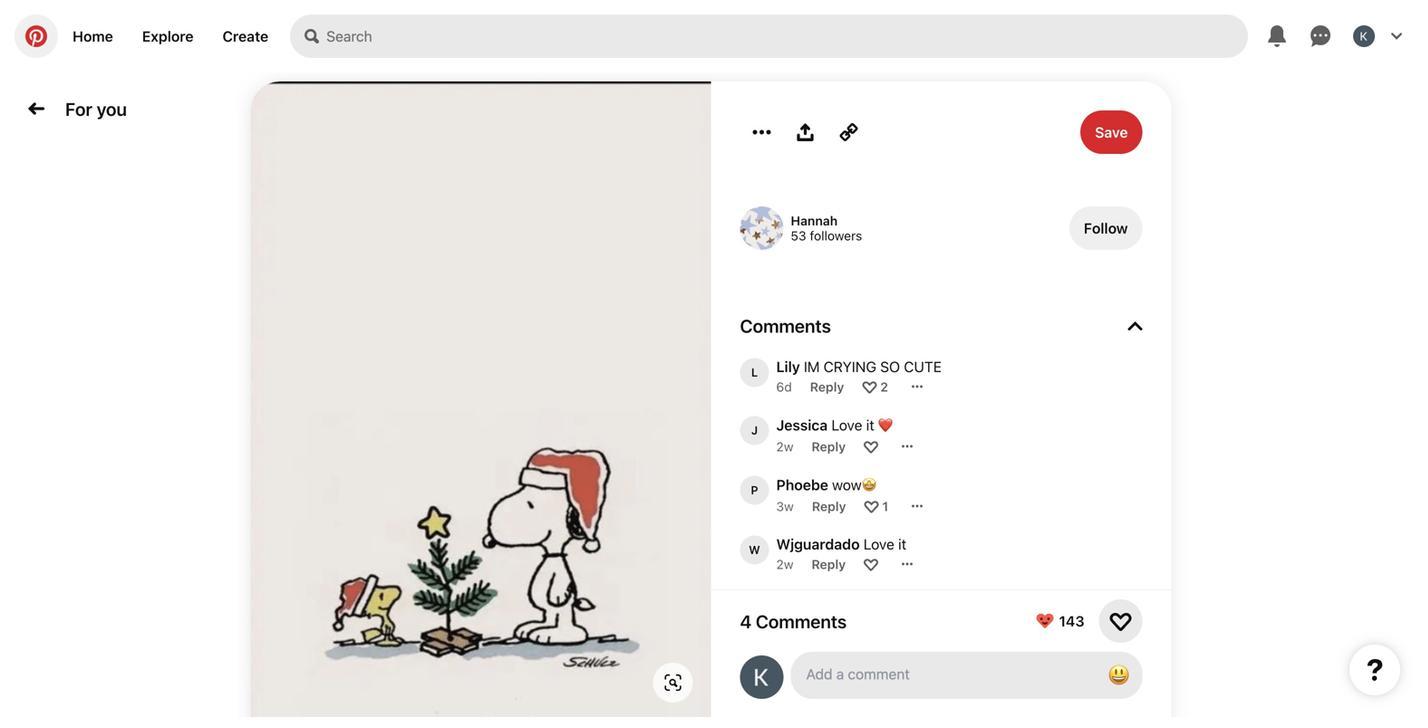 Task type: locate. For each thing, give the bounding box(es) containing it.
wjguardado
[[776, 536, 860, 553]]

0 vertical spatial comments
[[740, 315, 831, 337]]

reply button for phoebe
[[812, 499, 846, 514]]

reply button down im at the right
[[810, 380, 844, 395]]

reply button
[[810, 380, 844, 395], [812, 439, 846, 454], [812, 499, 846, 514], [812, 557, 846, 572]]

reply down jessica love it ❤️ on the bottom of the page
[[812, 439, 846, 454]]

love for wjguardado
[[864, 536, 895, 553]]

reply button down "wjguardado" 'link'
[[812, 557, 846, 572]]

create link
[[208, 15, 283, 58]]

comments up lily link
[[740, 315, 831, 337]]

6d
[[776, 380, 792, 395]]

react image for love it ❤️
[[864, 440, 879, 454]]

0 horizontal spatial it
[[866, 417, 875, 434]]

for you
[[65, 98, 127, 119]]

reply button for lily
[[810, 380, 844, 395]]

comments
[[740, 315, 831, 337], [756, 611, 847, 633]]

1 react image from the top
[[864, 440, 879, 454]]

hannah 53 followers
[[791, 213, 862, 243]]

react image for im
[[862, 380, 877, 394]]

1 vertical spatial react image
[[864, 558, 879, 572]]

jessica love it ❤️
[[776, 417, 893, 434]]

lily link
[[776, 359, 800, 376]]

love
[[832, 417, 863, 434], [864, 536, 895, 553]]

hannah
[[791, 213, 838, 228]]

reply button down phoebe wow🤩
[[812, 499, 846, 514]]

0 vertical spatial react image
[[864, 440, 879, 454]]

react image down wjguardado love it
[[864, 558, 879, 572]]

it left the ❤️
[[866, 417, 875, 434]]

wjguardado link
[[776, 536, 860, 553]]

love down 1 button
[[864, 536, 895, 553]]

reply button down jessica love it ❤️ on the bottom of the page
[[812, 439, 846, 454]]

phoebe link
[[776, 477, 828, 494]]

😃 button
[[791, 653, 1143, 700], [1101, 658, 1137, 694]]

you
[[97, 98, 127, 119]]

reply for im crying so cute
[[810, 380, 844, 395]]

1 horizontal spatial it
[[898, 536, 907, 553]]

create
[[223, 28, 268, 45]]

lily
[[776, 359, 800, 376]]

reply for wow🤩
[[812, 499, 846, 514]]

react image
[[864, 440, 879, 454], [864, 558, 879, 572]]

it for jessica love it ❤️
[[866, 417, 875, 434]]

reply down phoebe wow🤩
[[812, 499, 846, 514]]

phoebe wow🤩
[[776, 477, 876, 494]]

react image down the ❤️
[[864, 440, 879, 454]]

save button
[[1081, 111, 1143, 154], [1081, 111, 1143, 154]]

3w
[[776, 499, 794, 514]]

0 vertical spatial react image
[[862, 380, 877, 394]]

😃
[[1108, 663, 1130, 688]]

1 vertical spatial love
[[864, 536, 895, 553]]

0 vertical spatial love
[[832, 417, 863, 434]]

1 horizontal spatial love
[[864, 536, 895, 553]]

comments right 4
[[756, 611, 847, 633]]

reply
[[810, 380, 844, 395], [812, 439, 846, 454], [812, 499, 846, 514], [812, 557, 846, 572]]

reply for love it
[[812, 557, 846, 572]]

Search text field
[[326, 15, 1248, 58]]

0 vertical spatial 2w
[[776, 439, 794, 454]]

2w
[[776, 439, 794, 454], [776, 557, 794, 572]]

for
[[65, 98, 92, 119]]

explore link
[[128, 15, 208, 58]]

love left the ❤️
[[832, 417, 863, 434]]

1 vertical spatial 2w
[[776, 557, 794, 572]]

2 react image from the top
[[864, 558, 879, 572]]

143
[[1059, 613, 1085, 630]]

followers
[[810, 228, 862, 243]]

react image for wow🤩
[[864, 500, 879, 514]]

comments button
[[740, 315, 1143, 337]]

reply button for jessica
[[812, 439, 846, 454]]

react image for love it
[[864, 558, 879, 572]]

expand icon image
[[1128, 319, 1143, 333]]

jessica image
[[740, 417, 769, 446]]

reply down "wjguardado" 'link'
[[812, 557, 846, 572]]

follow button
[[1069, 207, 1143, 250]]

2w down jessica
[[776, 439, 794, 454]]

wjguardado love it
[[776, 536, 907, 553]]

react image left 1
[[864, 500, 879, 514]]

1 2w from the top
[[776, 439, 794, 454]]

reply down im at the right
[[810, 380, 844, 395]]

1 vertical spatial react image
[[864, 500, 879, 514]]

1 button
[[882, 499, 889, 514]]

0 vertical spatial it
[[866, 417, 875, 434]]

1 vertical spatial it
[[898, 536, 907, 553]]

reaction image
[[1110, 611, 1132, 633]]

phoebe image
[[740, 476, 769, 505]]

2w right wjguardado image in the bottom right of the page
[[776, 557, 794, 572]]

it right "wjguardado" 'link'
[[898, 536, 907, 553]]

react image left 2 button
[[862, 380, 877, 394]]

2 2w from the top
[[776, 557, 794, 572]]

it
[[866, 417, 875, 434], [898, 536, 907, 553]]

Add a comment field
[[807, 666, 1086, 684]]

react image
[[862, 380, 877, 394], [864, 500, 879, 514]]

home link
[[58, 15, 128, 58]]

0 horizontal spatial love
[[832, 417, 863, 434]]



Task type: describe. For each thing, give the bounding box(es) containing it.
4
[[740, 611, 752, 633]]

lily im crying so cute
[[776, 359, 942, 376]]

home
[[73, 28, 113, 45]]

4 comments
[[740, 611, 847, 633]]

love for jessica
[[832, 417, 863, 434]]

reply button for wjguardado
[[812, 557, 846, 572]]

hannah link
[[791, 213, 838, 228]]

save
[[1095, 124, 1128, 141]]

jessica link
[[776, 417, 828, 434]]

53
[[791, 228, 806, 243]]

lily image
[[740, 359, 769, 388]]

2 button
[[881, 380, 888, 395]]

1
[[882, 499, 889, 514]]

im
[[804, 359, 820, 376]]

search icon image
[[305, 29, 319, 44]]

jessica
[[776, 417, 828, 434]]

hannah avatar link image
[[740, 207, 784, 250]]

wow🤩
[[832, 477, 876, 494]]

❤️
[[878, 417, 893, 434]]

reply for love it ❤️
[[812, 439, 846, 454]]

kendallparks02 image
[[740, 656, 784, 700]]

it for wjguardado love it
[[898, 536, 907, 553]]

cute
[[904, 359, 942, 376]]

for you button
[[58, 91, 134, 127]]

crying
[[824, 359, 877, 376]]

wjguardado image
[[740, 536, 769, 565]]

kendall parks image
[[1353, 25, 1375, 47]]

2
[[881, 380, 888, 395]]

2w for wjguardado
[[776, 557, 794, 572]]

follow
[[1084, 220, 1128, 237]]

explore
[[142, 28, 194, 45]]

2w for jessica
[[776, 439, 794, 454]]

phoebe
[[776, 477, 828, 494]]

1 vertical spatial comments
[[756, 611, 847, 633]]

click to shop image
[[664, 674, 682, 693]]

so
[[880, 359, 900, 376]]



Task type: vqa. For each thing, say whether or not it's contained in the screenshot.
Hannah
yes



